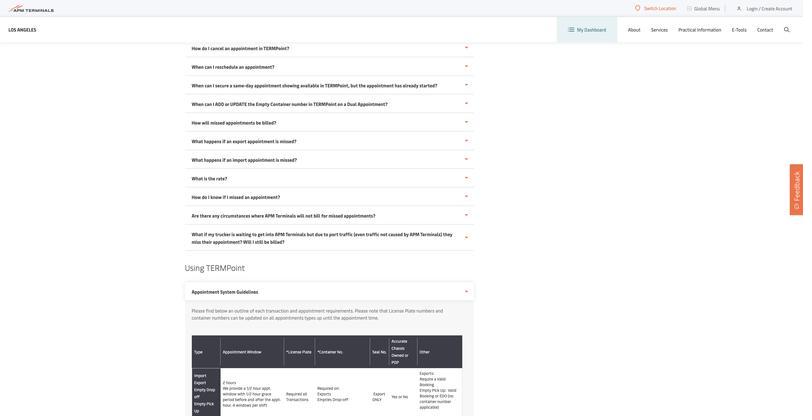 Task type: vqa. For each thing, say whether or not it's contained in the screenshot.
Switch
yes



Task type: describe. For each thing, give the bounding box(es) containing it.
global menu button
[[682, 0, 726, 17]]

per
[[252, 403, 258, 408]]

no. for *container no.
[[337, 349, 343, 355]]

a left dual at left
[[344, 101, 346, 107]]

my
[[577, 27, 583, 33]]

what for what happens if an import appointment is missed?
[[192, 157, 203, 163]]

an right cancel
[[225, 45, 230, 51]]

what for what if my trucker is waiting to get into apm terminals but due to port traffic (even traffic not caused by apm terminals) they miss their appointment? will i still be billed?
[[192, 231, 203, 238]]

container inside please find below an outline of each transaction and appointment requirements. please note that license plate numbers and container numbers can be updated on all appointments types up until the appointment time.
[[192, 315, 211, 321]]

2 traffic from the left
[[366, 231, 379, 238]]

import
[[194, 373, 206, 379]]

be inside please find below an outline of each transaction and appointment requirements. please note that license plate numbers and container numbers can be updated on all appointments types up until the appointment time.
[[239, 315, 244, 321]]

guidelines
[[236, 289, 258, 295]]

how for how will missed appointments be billed?
[[192, 120, 201, 126]]

container inside the 'exports: require a valid booking empty pick up:  valid booking or edo (no container number applicable)'
[[420, 399, 436, 405]]

if inside dropdown button
[[222, 157, 226, 163]]

owned
[[392, 353, 404, 358]]

my dashboard button
[[568, 17, 606, 42]]

missed inside dropdown button
[[329, 213, 343, 219]]

only
[[372, 397, 382, 402]]

1 please from the left
[[192, 308, 205, 314]]

1 horizontal spatial apm
[[275, 231, 285, 238]]

what for what is the rate?
[[192, 175, 203, 182]]

my
[[208, 231, 214, 238]]

when for when can i reschedule an appointment?
[[192, 64, 204, 70]]

global
[[694, 5, 707, 11]]

1 horizontal spatial numbers
[[417, 308, 434, 314]]

how will missed appointments be billed?
[[192, 120, 276, 126]]

appointment up types
[[298, 308, 325, 314]]

system
[[220, 289, 235, 295]]

in for container
[[309, 101, 312, 107]]

export only
[[372, 391, 385, 402]]

period
[[223, 397, 234, 402]]

dashboard
[[584, 27, 606, 33]]

is inside 'dropdown button'
[[275, 138, 279, 144]]

same-
[[233, 82, 246, 89]]

already
[[403, 82, 418, 89]]

can for reschedule
[[205, 64, 212, 70]]

require
[[420, 377, 433, 382]]

appointment? inside what if my trucker is waiting to get into apm terminals but due to port traffic (even traffic not caused by apm terminals) they miss their appointment? will i still be billed?
[[213, 239, 242, 245]]

appointment inside 'dropdown button'
[[247, 138, 274, 144]]

a left the same-
[[230, 82, 232, 89]]

how do i cancel an appointment in termpoint? button
[[185, 39, 474, 57]]

not inside what if my trucker is waiting to get into apm terminals but due to port traffic (even traffic not caused by apm terminals) they miss their appointment? will i still be billed?
[[380, 231, 387, 238]]

*license plate
[[286, 349, 311, 355]]

due
[[315, 231, 323, 238]]

grace
[[262, 391, 271, 397]]

terminals inside what if my trucker is waiting to get into apm terminals but due to port traffic (even traffic not caused by apm terminals) they miss their appointment? will i still be billed?
[[286, 231, 306, 238]]

termpoint inside dropdown button
[[313, 101, 337, 107]]

1 horizontal spatial be
[[256, 120, 261, 126]]

pick for off
[[207, 401, 214, 407]]

exports
[[317, 391, 331, 397]]

los
[[8, 26, 16, 33]]

1 booking from the top
[[420, 382, 434, 388]]

appointment for appointment window
[[223, 349, 246, 355]]

or inside the 'exports: require a valid booking empty pick up:  valid booking or edo (no container number applicable)'
[[435, 394, 439, 399]]

shift
[[259, 403, 267, 408]]

of
[[250, 308, 254, 314]]

hours
[[226, 380, 236, 385]]

contact
[[757, 27, 773, 33]]

1 vertical spatial termpoint
[[206, 262, 245, 273]]

2
[[223, 380, 225, 385]]

missed? for what happens if an export appointment is missed?
[[280, 138, 297, 144]]

do for cancel
[[202, 45, 207, 51]]

get
[[258, 231, 265, 238]]

the inside what is the rate? dropdown button
[[208, 175, 215, 182]]

what is the rate?
[[192, 175, 227, 182]]

how do i know if i missed an appointment? button
[[185, 188, 474, 206]]

using termpoint
[[185, 262, 245, 273]]

when for when can i secure a same-day appointment showing available in termpoint, but the appointment has already started?
[[192, 82, 204, 89]]

*license
[[286, 349, 301, 355]]

accurate chassis owned or pop
[[392, 339, 409, 365]]

my dashboard
[[577, 27, 606, 33]]

appointment? inside 'dropdown button'
[[251, 194, 280, 200]]

note
[[369, 308, 378, 314]]

login / create account
[[747, 5, 792, 11]]

practical
[[679, 27, 696, 33]]

1 horizontal spatial and
[[290, 308, 297, 314]]

required all transactions
[[286, 391, 309, 402]]

empty inside 'when can i add or update the empty container number in termpoint on a dual appointment?' dropdown button
[[256, 101, 269, 107]]

what for what happens if an export appointment is missed?
[[192, 138, 203, 144]]

in for showing
[[320, 82, 324, 89]]

is inside what if my trucker is waiting to get into apm terminals but due to port traffic (even traffic not caused by apm terminals) they miss their appointment? will i still be billed?
[[232, 231, 235, 238]]

termpoint?
[[264, 45, 289, 51]]

export inside export only
[[373, 391, 385, 397]]

in inside dropdown button
[[259, 45, 263, 51]]

can inside please find below an outline of each transaction and appointment requirements. please note that license plate numbers and container numbers can be updated on all appointments types up until the appointment time.
[[231, 315, 238, 321]]

all inside please find below an outline of each transaction and appointment requirements. please note that license plate numbers and container numbers can be updated on all appointments types up until the appointment time.
[[269, 315, 274, 321]]

seal no.
[[372, 349, 387, 355]]

switch location button
[[635, 5, 676, 11]]

appointment right "day"
[[254, 82, 281, 89]]

(even
[[354, 231, 365, 238]]

0 horizontal spatial appt.
[[262, 386, 271, 391]]

are there any circumstances where apm terminals will not bill for missed appointments? button
[[185, 206, 474, 225]]

until
[[323, 315, 332, 321]]

a inside 2 hours we provide a 1/2 hour appt. window with 1/2 hour grace period before and after the appt. hour. 4 windows per shift
[[244, 386, 246, 391]]

appointment down requirements.
[[341, 315, 367, 321]]

1 horizontal spatial appt.
[[272, 397, 281, 402]]

when for when can i add or update the empty container number in termpoint on a dual appointment?
[[192, 101, 204, 107]]

do for know
[[202, 194, 207, 200]]

a inside the 'exports: require a valid booking empty pick up:  valid booking or edo (no container number applicable)'
[[434, 377, 436, 382]]

2 hours we provide a 1/2 hour appt. window with 1/2 hour grace period before and after the appt. hour. 4 windows per shift
[[223, 380, 281, 408]]

1 traffic from the left
[[339, 231, 353, 238]]

other
[[420, 349, 430, 355]]

are there any circumstances where apm terminals will not bill for missed appointments?
[[192, 213, 375, 219]]

bill
[[314, 213, 320, 219]]

what is the rate? button
[[185, 169, 474, 188]]

2 booking from the top
[[420, 394, 434, 399]]

they
[[443, 231, 452, 238]]

how for how do i cancel an appointment in termpoint?
[[192, 45, 201, 51]]

will inside dropdown button
[[297, 213, 304, 219]]

by
[[404, 231, 409, 238]]

export inside import export empty drop off empty pick up
[[194, 380, 206, 386]]

an inside please find below an outline of each transaction and appointment requirements. please note that license plate numbers and container numbers can be updated on all appointments types up until the appointment time.
[[228, 308, 233, 314]]

window
[[247, 349, 261, 355]]

be inside what if my trucker is waiting to get into apm terminals but due to port traffic (even traffic not caused by apm terminals) they miss their appointment? will i still be billed?
[[264, 239, 269, 245]]

empties
[[317, 397, 332, 402]]

there
[[200, 213, 211, 219]]

terminals inside 'are there any circumstances where apm terminals will not bill for missed appointments?' dropdown button
[[276, 213, 296, 219]]

empty up up
[[194, 401, 206, 407]]

yes or no
[[392, 394, 408, 400]]

an inside 'dropdown button'
[[227, 138, 232, 144]]

with
[[237, 391, 245, 397]]

miss
[[192, 239, 201, 245]]

but inside dropdown button
[[351, 82, 358, 89]]

is inside dropdown button
[[204, 175, 207, 182]]

feedback button
[[790, 164, 803, 215]]

2 horizontal spatial apm
[[410, 231, 420, 238]]

import
[[233, 157, 247, 163]]

when can i add or update the empty container number in termpoint on a dual appointment? button
[[185, 94, 474, 113]]

or inside dropdown button
[[225, 101, 229, 107]]

are
[[192, 213, 199, 219]]

i for reschedule
[[213, 64, 214, 70]]

provide
[[229, 386, 243, 391]]

day
[[246, 82, 253, 89]]

on inside dropdown button
[[338, 101, 343, 107]]

0 horizontal spatial numbers
[[212, 315, 230, 321]]

0 vertical spatial billed?
[[262, 120, 276, 126]]

secure
[[215, 82, 229, 89]]

off inside required on: exports empties drop-off
[[343, 397, 348, 402]]

what happens if an export appointment is missed?
[[192, 138, 297, 144]]

0 horizontal spatial valid
[[437, 377, 446, 382]]

e-tools button
[[732, 17, 747, 42]]

about
[[628, 27, 641, 33]]

required on: exports empties drop-off
[[317, 386, 349, 402]]

i for add
[[213, 101, 214, 107]]

empty left 'drop'
[[194, 387, 206, 393]]

time.
[[368, 315, 378, 321]]

i for know
[[208, 194, 209, 200]]

create
[[762, 5, 775, 11]]

appointment system guidelines button
[[185, 282, 474, 300]]

reschedule
[[215, 64, 238, 70]]

up
[[194, 408, 199, 414]]



Task type: locate. For each thing, give the bounding box(es) containing it.
happens up what is the rate?
[[204, 157, 221, 163]]

1 vertical spatial happens
[[204, 157, 221, 163]]

2 please from the left
[[355, 308, 368, 314]]

hour.
[[223, 403, 232, 408]]

can inside when can i secure a same-day appointment showing available in termpoint, but the appointment has already started? dropdown button
[[205, 82, 212, 89]]

valid right the require
[[437, 377, 446, 382]]

termpoint,
[[325, 82, 350, 89]]

drop-
[[333, 397, 343, 402]]

1 horizontal spatial export
[[373, 391, 385, 397]]

0 vertical spatial required
[[317, 386, 333, 391]]

appointment window
[[223, 349, 261, 355]]

appointment?
[[245, 64, 274, 70], [251, 194, 280, 200], [213, 239, 242, 245]]

please find below an outline of each transaction and appointment requirements. please note that license plate numbers and container numbers can be updated on all appointments types up until the appointment time.
[[192, 308, 443, 321]]

1 vertical spatial but
[[307, 231, 314, 238]]

has
[[395, 82, 402, 89]]

0 vertical spatial appointments
[[226, 120, 255, 126]]

i left cancel
[[208, 45, 209, 51]]

do inside dropdown button
[[202, 45, 207, 51]]

appointment system guidelines element
[[185, 300, 474, 416]]

waiting
[[236, 231, 251, 238]]

the left rate?
[[208, 175, 215, 182]]

appointment up find
[[192, 289, 219, 295]]

be down outline
[[239, 315, 244, 321]]

0 horizontal spatial all
[[269, 315, 274, 321]]

0 vertical spatial numbers
[[417, 308, 434, 314]]

pick inside the 'exports: require a valid booking empty pick up:  valid booking or edo (no container number applicable)'
[[432, 388, 439, 393]]

1 vertical spatial be
[[264, 239, 269, 245]]

no. for seal no.
[[381, 349, 387, 355]]

apm right by
[[410, 231, 420, 238]]

appointment left has
[[367, 82, 394, 89]]

empty inside the 'exports: require a valid booking empty pick up:  valid booking or edo (no container number applicable)'
[[420, 388, 431, 393]]

e-
[[732, 27, 736, 33]]

0 vertical spatial appointment?
[[245, 64, 274, 70]]

the up appointment? in the top of the page
[[359, 82, 366, 89]]

but right termpoint,
[[351, 82, 358, 89]]

add
[[215, 101, 224, 107]]

account
[[776, 5, 792, 11]]

what happens if an import appointment is missed? button
[[185, 150, 474, 169]]

1 vertical spatial container
[[420, 399, 436, 405]]

0 horizontal spatial and
[[248, 397, 254, 402]]

traffic right the port
[[339, 231, 353, 238]]

what inside dropdown button
[[192, 157, 203, 163]]

rate?
[[216, 175, 227, 182]]

no. right seal
[[381, 349, 387, 355]]

in left termpoint?
[[259, 45, 263, 51]]

1 horizontal spatial container
[[420, 399, 436, 405]]

all down "transaction"
[[269, 315, 274, 321]]

billed? down container at left
[[262, 120, 276, 126]]

2 do from the top
[[202, 194, 207, 200]]

an inside dropdown button
[[239, 64, 244, 70]]

window
[[223, 391, 237, 397]]

we
[[223, 386, 228, 391]]

an inside 'dropdown button'
[[245, 194, 250, 200]]

to
[[252, 231, 257, 238], [324, 231, 328, 238]]

0 horizontal spatial appointment
[[192, 289, 219, 295]]

or left "no"
[[398, 394, 402, 400]]

off up up
[[194, 394, 200, 400]]

can left secure
[[205, 82, 212, 89]]

1 horizontal spatial please
[[355, 308, 368, 314]]

0 vertical spatial termpoint
[[313, 101, 337, 107]]

1 vertical spatial appointment?
[[251, 194, 280, 200]]

chassis
[[392, 346, 405, 351]]

off right 'empties'
[[343, 397, 348, 402]]

0 horizontal spatial on
[[263, 315, 268, 321]]

or inside accurate chassis owned or pop
[[405, 353, 409, 358]]

appointments up export on the top left
[[226, 120, 255, 126]]

do left know
[[202, 194, 207, 200]]

missed down add
[[210, 120, 225, 126]]

that
[[379, 308, 388, 314]]

4 what from the top
[[192, 231, 203, 238]]

happens inside dropdown button
[[204, 157, 221, 163]]

if left my
[[204, 231, 207, 238]]

what inside dropdown button
[[192, 175, 203, 182]]

2 horizontal spatial and
[[436, 308, 443, 314]]

booking down the require
[[420, 382, 434, 388]]

appt. up 'grace'
[[262, 386, 271, 391]]

update
[[230, 101, 247, 107]]

when can i secure a same-day appointment showing available in termpoint, but the appointment has already started?
[[192, 82, 437, 89]]

will inside dropdown button
[[202, 120, 209, 126]]

transactions
[[286, 397, 309, 402]]

global menu
[[694, 5, 720, 11]]

trucker
[[215, 231, 231, 238]]

0 horizontal spatial not
[[305, 213, 313, 219]]

booking up applicable)
[[420, 394, 434, 399]]

in down the available
[[309, 101, 312, 107]]

any
[[212, 213, 220, 219]]

1 vertical spatial will
[[297, 213, 304, 219]]

1 vertical spatial not
[[380, 231, 387, 238]]

cancel
[[210, 45, 224, 51]]

caused
[[388, 231, 403, 238]]

1 horizontal spatial termpoint
[[313, 101, 337, 107]]

no.
[[337, 349, 343, 355], [381, 349, 387, 355]]

0 vertical spatial in
[[259, 45, 263, 51]]

appointments?
[[344, 213, 375, 219]]

when inside the when can i reschedule an appointment? dropdown button
[[192, 64, 204, 70]]

0 vertical spatial appt.
[[262, 386, 271, 391]]

0 vertical spatial 1/2
[[247, 386, 252, 391]]

on down each
[[263, 315, 268, 321]]

container
[[270, 101, 291, 107]]

1 vertical spatial billed?
[[270, 239, 285, 245]]

0 horizontal spatial pick
[[207, 401, 214, 407]]

how for how do i know if i missed an appointment?
[[192, 194, 201, 200]]

the down requirements.
[[333, 315, 340, 321]]

drop
[[207, 387, 215, 393]]

export
[[194, 380, 206, 386], [373, 391, 385, 397]]

1 horizontal spatial on
[[338, 101, 343, 107]]

can left reschedule
[[205, 64, 212, 70]]

1 what from the top
[[192, 138, 203, 144]]

if left import
[[222, 157, 226, 163]]

1 horizontal spatial no.
[[381, 349, 387, 355]]

what inside 'dropdown button'
[[192, 138, 203, 144]]

when inside 'when can i add or update the empty container number in termpoint on a dual appointment?' dropdown button
[[192, 101, 204, 107]]

will
[[243, 239, 252, 245]]

pop
[[392, 360, 399, 365]]

1 happens from the top
[[204, 138, 221, 144]]

0 horizontal spatial required
[[286, 391, 302, 397]]

1 horizontal spatial will
[[297, 213, 304, 219]]

termpoint up 'appointment system guidelines'
[[206, 262, 245, 273]]

available
[[300, 82, 319, 89]]

when can i reschedule an appointment?
[[192, 64, 274, 70]]

appointments inside please find below an outline of each transaction and appointment requirements. please note that license plate numbers and container numbers can be updated on all appointments types up until the appointment time.
[[275, 315, 304, 321]]

be
[[256, 120, 261, 126], [264, 239, 269, 245], [239, 315, 244, 321]]

0 vertical spatial happens
[[204, 138, 221, 144]]

happens for export
[[204, 138, 221, 144]]

traffic right (even
[[366, 231, 379, 238]]

1 horizontal spatial required
[[317, 386, 333, 391]]

appointment for appointment system guidelines
[[192, 289, 219, 295]]

0 horizontal spatial please
[[192, 308, 205, 314]]

not left caused
[[380, 231, 387, 238]]

an left import
[[227, 157, 232, 163]]

1 horizontal spatial pick
[[432, 388, 439, 393]]

0 vertical spatial how
[[192, 45, 201, 51]]

is inside dropdown button
[[276, 157, 279, 163]]

appointment
[[192, 289, 219, 295], [223, 349, 246, 355]]

2 to from the left
[[324, 231, 328, 238]]

seal
[[372, 349, 380, 355]]

do inside 'dropdown button'
[[202, 194, 207, 200]]

1 vertical spatial missed?
[[280, 157, 297, 163]]

what happens if an export appointment is missed? button
[[185, 132, 474, 150]]

missed? inside what happens if an export appointment is missed? 'dropdown button'
[[280, 138, 297, 144]]

switch
[[644, 5, 658, 11]]

no. right *container
[[337, 349, 343, 355]]

0 vertical spatial hour
[[253, 386, 261, 391]]

all inside required all transactions
[[303, 391, 307, 397]]

required inside required on: exports empties drop-off
[[317, 386, 333, 391]]

1 vertical spatial on
[[263, 315, 268, 321]]

appointments inside dropdown button
[[226, 120, 255, 126]]

1/2 right provide
[[247, 386, 252, 391]]

appointment? up where
[[251, 194, 280, 200]]

1 vertical spatial pick
[[207, 401, 214, 407]]

2 vertical spatial in
[[309, 101, 312, 107]]

if inside 'dropdown button'
[[222, 138, 226, 144]]

1 horizontal spatial traffic
[[366, 231, 379, 238]]

0 vertical spatial valid
[[437, 377, 446, 382]]

to left get
[[252, 231, 257, 238]]

number inside the 'exports: require a valid booking empty pick up:  valid booking or edo (no container number applicable)'
[[437, 399, 451, 405]]

3 how from the top
[[192, 194, 201, 200]]

1 to from the left
[[252, 231, 257, 238]]

0 horizontal spatial but
[[307, 231, 314, 238]]

can inside 'when can i add or update the empty container number in termpoint on a dual appointment?' dropdown button
[[205, 101, 212, 107]]

appointment right import
[[248, 157, 275, 163]]

2 no. from the left
[[381, 349, 387, 355]]

1 horizontal spatial appointments
[[275, 315, 304, 321]]

to right due
[[324, 231, 328, 238]]

1 horizontal spatial not
[[380, 231, 387, 238]]

4
[[233, 403, 235, 408]]

2 vertical spatial be
[[239, 315, 244, 321]]

when can i add or update the empty container number in termpoint on a dual appointment?
[[192, 101, 388, 107]]

empty left container at left
[[256, 101, 269, 107]]

required inside required all transactions
[[286, 391, 302, 397]]

pick inside import export empty drop off empty pick up
[[207, 401, 214, 407]]

can for secure
[[205, 82, 212, 89]]

0 vertical spatial container
[[192, 315, 211, 321]]

0 horizontal spatial container
[[192, 315, 211, 321]]

1 when from the top
[[192, 64, 204, 70]]

1 vertical spatial terminals
[[286, 231, 306, 238]]

outline
[[234, 308, 249, 314]]

2 when from the top
[[192, 82, 204, 89]]

plate inside please find below an outline of each transaction and appointment requirements. please note that license plate numbers and container numbers can be updated on all appointments types up until the appointment time.
[[405, 308, 415, 314]]

a right the require
[[434, 377, 436, 382]]

is
[[275, 138, 279, 144], [276, 157, 279, 163], [204, 175, 207, 182], [232, 231, 235, 238]]

on:
[[334, 386, 340, 391]]

1 vertical spatial all
[[303, 391, 307, 397]]

1 vertical spatial appointments
[[275, 315, 304, 321]]

0 horizontal spatial off
[[194, 394, 200, 400]]

what inside what if my trucker is waiting to get into apm terminals but due to port traffic (even traffic not caused by apm terminals) they miss their appointment? will i still be billed?
[[192, 231, 203, 238]]

1 horizontal spatial number
[[437, 399, 451, 405]]

plate right license on the bottom
[[405, 308, 415, 314]]

0 horizontal spatial number
[[292, 101, 308, 107]]

*container no.
[[317, 349, 343, 355]]

a up with
[[244, 386, 246, 391]]

type
[[194, 349, 202, 355]]

1 vertical spatial 1/2
[[246, 391, 252, 397]]

2 horizontal spatial missed
[[329, 213, 343, 219]]

can
[[205, 64, 212, 70], [205, 82, 212, 89], [205, 101, 212, 107], [231, 315, 238, 321]]

the down 'grace'
[[265, 397, 271, 402]]

but
[[351, 82, 358, 89], [307, 231, 314, 238]]

on left dual at left
[[338, 101, 343, 107]]

missed inside 'dropdown button'
[[229, 194, 244, 200]]

1 horizontal spatial valid
[[448, 388, 456, 393]]

3 when from the top
[[192, 101, 204, 107]]

services button
[[651, 17, 668, 42]]

0 horizontal spatial no.
[[337, 349, 343, 355]]

can left add
[[205, 101, 212, 107]]

required up transactions
[[286, 391, 302, 397]]

do
[[202, 45, 207, 51], [202, 194, 207, 200]]

apm right where
[[265, 213, 275, 219]]

exports: require a valid booking empty pick up:  valid booking or edo (no container number applicable)
[[420, 371, 456, 410]]

1 how from the top
[[192, 45, 201, 51]]

0 horizontal spatial apm
[[265, 213, 275, 219]]

i right know
[[227, 194, 228, 200]]

login
[[747, 5, 758, 11]]

number down edo
[[437, 399, 451, 405]]

0 vertical spatial when
[[192, 64, 204, 70]]

i inside what if my trucker is waiting to get into apm terminals but due to port traffic (even traffic not caused by apm terminals) they miss their appointment? will i still be billed?
[[253, 239, 254, 245]]

i left still
[[253, 239, 254, 245]]

when
[[192, 64, 204, 70], [192, 82, 204, 89], [192, 101, 204, 107]]

can for add
[[205, 101, 212, 107]]

switch location
[[644, 5, 676, 11]]

an right below
[[228, 308, 233, 314]]

or right add
[[225, 101, 229, 107]]

an up 'circumstances'
[[245, 194, 250, 200]]

valid
[[437, 377, 446, 382], [448, 388, 456, 393]]

happens left export on the top left
[[204, 138, 221, 144]]

1 vertical spatial valid
[[448, 388, 456, 393]]

i inside dropdown button
[[208, 45, 209, 51]]

2 how from the top
[[192, 120, 201, 126]]

required for exports
[[317, 386, 333, 391]]

about button
[[628, 17, 641, 42]]

1/2
[[247, 386, 252, 391], [246, 391, 252, 397]]

happens for import
[[204, 157, 221, 163]]

1 vertical spatial do
[[202, 194, 207, 200]]

started?
[[419, 82, 437, 89]]

0 horizontal spatial termpoint
[[206, 262, 245, 273]]

please left 'note'
[[355, 308, 368, 314]]

can inside the when can i reschedule an appointment? dropdown button
[[205, 64, 212, 70]]

1 horizontal spatial off
[[343, 397, 348, 402]]

missed? for what happens if an import appointment is missed?
[[280, 157, 297, 163]]

valid up (no
[[448, 388, 456, 393]]

1 vertical spatial in
[[320, 82, 324, 89]]

1 do from the top
[[202, 45, 207, 51]]

missed inside dropdown button
[[210, 120, 225, 126]]

be right still
[[264, 239, 269, 245]]

los angeles
[[8, 26, 36, 33]]

pick for booking
[[432, 388, 439, 393]]

can down outline
[[231, 315, 238, 321]]

0 horizontal spatial to
[[252, 231, 257, 238]]

1 vertical spatial numbers
[[212, 315, 230, 321]]

their
[[202, 239, 212, 245]]

the inside please find below an outline of each transaction and appointment requirements. please note that license plate numbers and container numbers can be updated on all appointments types up until the appointment time.
[[333, 315, 340, 321]]

appointment? inside dropdown button
[[245, 64, 274, 70]]

all
[[269, 315, 274, 321], [303, 391, 307, 397]]

1 vertical spatial required
[[286, 391, 302, 397]]

2 happens from the top
[[204, 157, 221, 163]]

required up exports at bottom
[[317, 386, 333, 391]]

0 vertical spatial will
[[202, 120, 209, 126]]

if inside 'dropdown button'
[[223, 194, 226, 200]]

pick down the require
[[432, 388, 439, 393]]

2 horizontal spatial in
[[320, 82, 324, 89]]

appointment up when can i reschedule an appointment?
[[231, 45, 258, 51]]

if right know
[[223, 194, 226, 200]]

i for cancel
[[208, 45, 209, 51]]

or right 'owned'
[[405, 353, 409, 358]]

1 horizontal spatial plate
[[405, 308, 415, 314]]

1 vertical spatial number
[[437, 399, 451, 405]]

0 vertical spatial on
[[338, 101, 343, 107]]

billed? inside what if my trucker is waiting to get into apm terminals but due to port traffic (even traffic not caused by apm terminals) they miss their appointment? will i still be billed?
[[270, 239, 285, 245]]

missed up 'circumstances'
[[229, 194, 244, 200]]

export up only
[[373, 391, 385, 397]]

1 horizontal spatial appointment
[[223, 349, 246, 355]]

missed
[[210, 120, 225, 126], [229, 194, 244, 200], [329, 213, 343, 219]]

know
[[210, 194, 222, 200]]

the inside 'when can i add or update the empty container number in termpoint on a dual appointment?' dropdown button
[[248, 101, 255, 107]]

how inside dropdown button
[[192, 45, 201, 51]]

empty
[[256, 101, 269, 107], [194, 387, 206, 393], [420, 388, 431, 393], [194, 401, 206, 407]]

dual
[[347, 101, 357, 107]]

happens inside 'dropdown button'
[[204, 138, 221, 144]]

appointment? up "day"
[[245, 64, 274, 70]]

not inside dropdown button
[[305, 213, 313, 219]]

plate
[[405, 308, 415, 314], [302, 349, 311, 355]]

1 no. from the left
[[337, 349, 343, 355]]

0 vertical spatial be
[[256, 120, 261, 126]]

what
[[192, 138, 203, 144], [192, 157, 203, 163], [192, 175, 203, 182], [192, 231, 203, 238]]

1 horizontal spatial missed
[[229, 194, 244, 200]]

updated
[[245, 315, 262, 321]]

appointment? down the trucker
[[213, 239, 242, 245]]

apm inside dropdown button
[[265, 213, 275, 219]]

0 vertical spatial not
[[305, 213, 313, 219]]

an right reschedule
[[239, 64, 244, 70]]

2 horizontal spatial be
[[264, 239, 269, 245]]

1 vertical spatial hour
[[253, 391, 261, 397]]

or
[[225, 101, 229, 107], [405, 353, 409, 358], [435, 394, 439, 399], [398, 394, 402, 400]]

missed right for
[[329, 213, 343, 219]]

will
[[202, 120, 209, 126], [297, 213, 304, 219]]

1 horizontal spatial all
[[303, 391, 307, 397]]

pick down 'drop'
[[207, 401, 214, 407]]

number inside dropdown button
[[292, 101, 308, 107]]

2 vertical spatial when
[[192, 101, 204, 107]]

billed? down into
[[270, 239, 285, 245]]

1 vertical spatial appointment
[[223, 349, 246, 355]]

1 horizontal spatial but
[[351, 82, 358, 89]]

if left export on the top left
[[222, 138, 226, 144]]

terminals down the are there any circumstances where apm terminals will not bill for missed appointments?
[[286, 231, 306, 238]]

export
[[233, 138, 246, 144]]

but left due
[[307, 231, 314, 238]]

menu
[[708, 5, 720, 11]]

1/2 right with
[[246, 391, 252, 397]]

2 what from the top
[[192, 157, 203, 163]]

1 vertical spatial appt.
[[272, 397, 281, 402]]

0 vertical spatial missed?
[[280, 138, 297, 144]]

the inside when can i secure a same-day appointment showing available in termpoint, but the appointment has already started? dropdown button
[[359, 82, 366, 89]]

when inside when can i secure a same-day appointment showing available in termpoint, but the appointment has already started? dropdown button
[[192, 82, 204, 89]]

an left export on the top left
[[227, 138, 232, 144]]

0 vertical spatial pick
[[432, 388, 439, 393]]

1 vertical spatial plate
[[302, 349, 311, 355]]

and inside 2 hours we provide a 1/2 hour appt. window with 1/2 hour grace period before and after the appt. hour. 4 windows per shift
[[248, 397, 254, 402]]

1 vertical spatial when
[[192, 82, 204, 89]]

3 what from the top
[[192, 175, 203, 182]]

0 vertical spatial appointment
[[192, 289, 219, 295]]

0 vertical spatial missed
[[210, 120, 225, 126]]

1 vertical spatial export
[[373, 391, 385, 397]]

how inside dropdown button
[[192, 120, 201, 126]]

if inside what if my trucker is waiting to get into apm terminals but due to port traffic (even traffic not caused by apm terminals) they miss their appointment? will i still be billed?
[[204, 231, 207, 238]]

off inside import export empty drop off empty pick up
[[194, 394, 200, 400]]

plate right *license
[[302, 349, 311, 355]]

0 horizontal spatial export
[[194, 380, 206, 386]]

i left know
[[208, 194, 209, 200]]

i for secure
[[213, 82, 214, 89]]

the inside 2 hours we provide a 1/2 hour appt. window with 1/2 hour grace period before and after the appt. hour. 4 windows per shift
[[265, 397, 271, 402]]

but inside what if my trucker is waiting to get into apm terminals but due to port traffic (even traffic not caused by apm terminals) they miss their appointment? will i still be billed?
[[307, 231, 314, 238]]

showing
[[282, 82, 299, 89]]

number right container at left
[[292, 101, 308, 107]]

appointment right export on the top left
[[247, 138, 274, 144]]

the right update
[[248, 101, 255, 107]]

0 vertical spatial terminals
[[276, 213, 296, 219]]

in right the available
[[320, 82, 324, 89]]

i left reschedule
[[213, 64, 214, 70]]

where
[[251, 213, 264, 219]]

required for transactions
[[286, 391, 302, 397]]

0 vertical spatial plate
[[405, 308, 415, 314]]

how inside 'dropdown button'
[[192, 194, 201, 200]]

0 vertical spatial booking
[[420, 382, 434, 388]]

missed? inside the what happens if an import appointment is missed? dropdown button
[[280, 157, 297, 163]]

empty down the require
[[420, 388, 431, 393]]

import export empty drop off empty pick up
[[194, 373, 215, 414]]

on inside please find below an outline of each transaction and appointment requirements. please note that license plate numbers and container numbers can be updated on all appointments types up until the appointment time.
[[263, 315, 268, 321]]

be up what happens if an export appointment is missed?
[[256, 120, 261, 126]]

1 vertical spatial missed
[[229, 194, 244, 200]]

all up transactions
[[303, 391, 307, 397]]

appointment inside dropdown button
[[192, 289, 219, 295]]

appointments down "transaction"
[[275, 315, 304, 321]]

each
[[255, 308, 265, 314]]

export down import
[[194, 380, 206, 386]]

windows
[[236, 403, 251, 408]]

i left add
[[213, 101, 214, 107]]



